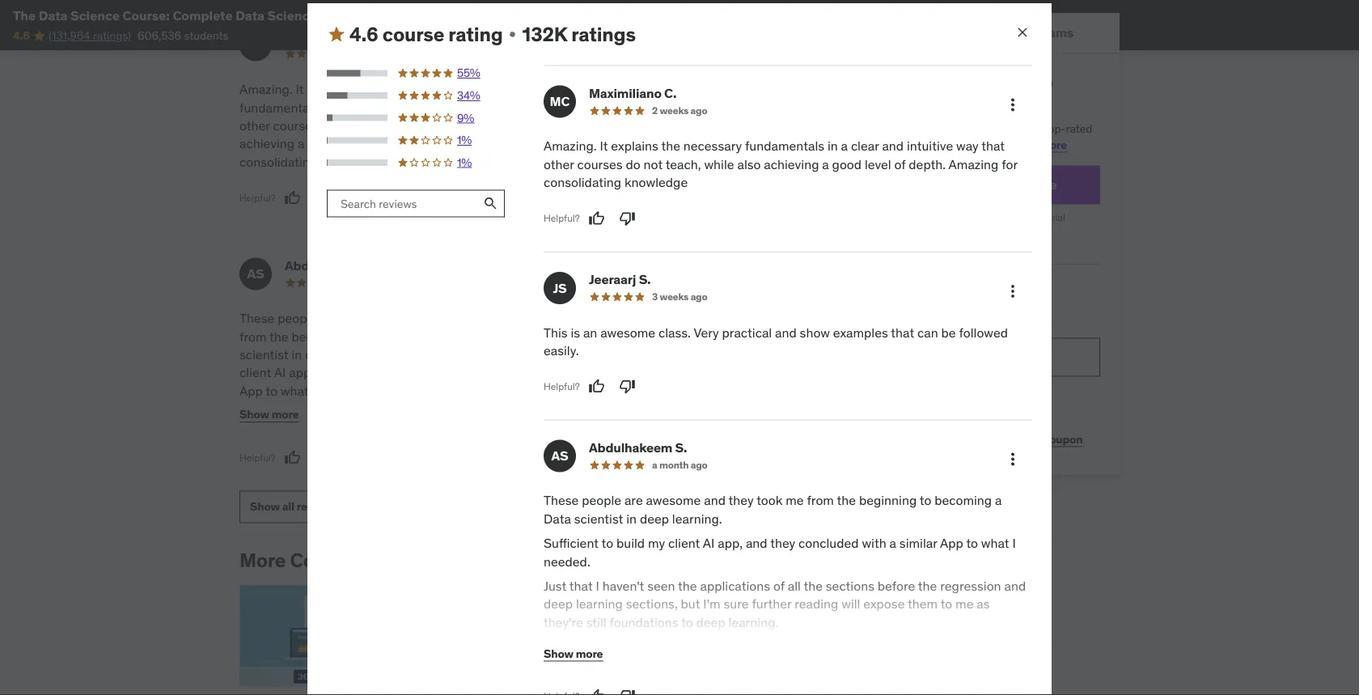 Task type: describe. For each thing, give the bounding box(es) containing it.
that inside 'some coding related things just stop working, and steps are just completely skipped or go unexplained, making following extremely difficult. when you leave questions they take days to weeks to be answered and are usually unhelpful responses that don't solve issues.'
[[720, 473, 743, 490]]

udemy's
[[961, 73, 1025, 93]]

related
[[656, 382, 697, 399]]

maximiliano for mark review by maximiliano c. as unhelpful image
[[285, 28, 357, 44]]

show all reviews
[[250, 499, 337, 514]]

3 weeks ago
[[652, 291, 708, 303]]

making
[[694, 419, 737, 435]]

solve
[[536, 491, 566, 508]]

data inside these people are awesome and they took me from the beginning to becoming a data scientist in deep learning.
[[438, 328, 465, 345]]

fundamentals for mark review by maximiliano c. as unhelpful image
[[240, 99, 319, 116]]

following
[[740, 419, 792, 435]]

learn
[[1008, 137, 1038, 152]]

30-
[[913, 390, 930, 403]]

dive
[[762, 364, 786, 381]]

4.6 for 4.6 course rating
[[350, 22, 378, 46]]

0 horizontal spatial abdulhakeem
[[285, 257, 368, 273]]

course,
[[907, 121, 944, 136]]

gl
[[544, 265, 560, 282]]

1 science from the left
[[70, 7, 120, 23]]

this
[[885, 121, 904, 136]]

0 vertical spatial jeeraarj
[[581, 28, 628, 44]]

explains for mark review by maximiliano c. as unhelpful icon
[[611, 138, 659, 155]]

0 vertical spatial parts
[[597, 310, 627, 326]]

consolidating for mark review by maximiliano c. as helpful icon
[[240, 153, 317, 170]]

plan
[[984, 176, 1011, 193]]

2 for l.
[[644, 276, 650, 289]]

get this course, plus 11,000+ of our top-rated courses, with personal plan.
[[864, 121, 1093, 152]]

try
[[908, 176, 926, 193]]

off
[[1002, 286, 1018, 303]]

ago for george l.
[[688, 276, 705, 289]]

still inside just that i haven't seen the applications of all the sections before the regression and deep learning sections, but i'm sure further reading will expose them to me as they're still foundations to deep learning.
[[282, 455, 302, 471]]

consolidating for mark review by maximiliano c. as helpful image
[[544, 174, 622, 191]]

0 vertical spatial as
[[247, 265, 264, 282]]

all inside "these people are awesome and they took me from the beginning to becoming a data scientist in deep learning. sufficient to build my client ai app, and they concluded with a similar app to what i needed. just that i haven't seen the applications of all the sections before the regression and deep learning sections, but i'm sure further reading will expose them to me as they're still foundations to deep learning."
[[788, 578, 801, 595]]

amazing. for mark review by maximiliano c. as helpful icon
[[240, 81, 293, 97]]

me inside these people are awesome and they took me from the beginning to becoming a data scientist in deep learning.
[[482, 310, 500, 326]]

teams
[[1035, 24, 1074, 40]]

courses for mark review by jeeraarj s. as unhelpful icon
[[273, 117, 319, 134]]

go
[[600, 419, 614, 435]]

haven't inside "these people are awesome and they took me from the beginning to becoming a data scientist in deep learning. sufficient to build my client ai app, and they concluded with a similar app to what i needed. just that i haven't seen the applications of all the sections before the regression and deep learning sections, but i'm sure further reading will expose them to me as they're still foundations to deep learning."
[[603, 578, 644, 595]]

weeks for maximiliano c.
[[660, 105, 689, 117]]

2 months ago
[[644, 276, 705, 289]]

is for mark review by jeeraarj s. as unhelpful image
[[571, 324, 580, 341]]

learn more
[[1008, 137, 1067, 152]]

with for courses
[[909, 137, 931, 152]]

weeks inside 'some coding related things just stop working, and steps are just completely skipped or go unexplained, making following extremely difficult. when you leave questions they take days to weeks to be answered and are usually unhelpful responses that don't solve issues.'
[[637, 455, 673, 471]]

0 vertical spatial course
[[383, 22, 444, 46]]

don't
[[747, 473, 776, 490]]

course:
[[123, 7, 170, 23]]

clear for mark review by maximiliano c. as unhelpful image
[[346, 99, 374, 116]]

back
[[981, 390, 1003, 403]]

build inside "these people are awesome and they took me from the beginning to becoming a data scientist in deep learning. sufficient to build my client ai app, and they concluded with a similar app to what i needed. just that i haven't seen the applications of all the sections before the regression and deep learning sections, but i'm sure further reading will expose them to me as they're still foundations to deep learning."
[[617, 535, 645, 552]]

also for mark review by maximiliano c. as unhelpful image
[[433, 117, 457, 134]]

2023
[[386, 7, 418, 23]]

awesome up which
[[601, 324, 656, 341]]

and inside these people are awesome and they took me from the beginning to becoming a data scientist in deep learning.
[[400, 310, 422, 326]]

an for mark review by jeeraarj s. as unhelpful icon
[[575, 81, 589, 97]]

parts,
[[646, 328, 679, 345]]

learn more link
[[1008, 137, 1067, 152]]

intuitive for mark review by maximiliano c. as unhelpful image
[[401, 99, 448, 116]]

get
[[864, 121, 883, 136]]

george
[[581, 257, 625, 273]]

that inside just that i haven't seen the applications of all the sections before the regression and deep learning sections, but i'm sure further reading will expose them to me as they're still foundations to deep learning.
[[391, 382, 414, 399]]

1 vertical spatial personal
[[928, 176, 981, 193]]

1 horizontal spatial as
[[552, 448, 568, 465]]

mark review by maximiliano c. as unhelpful image
[[620, 211, 636, 227]]

mark review by george l. as unhelpful image
[[611, 449, 628, 466]]

show all reviews button
[[240, 491, 348, 523]]

from for these people are awesome and they took me from the beginning to becoming a data scientist in deep learning. sufficient to build my client ai app, and they concluded with a similar app to what i needed. just that i haven't seen the applications of all the sections before the regression and deep learning sections, but i'm sure further reading will expose them to me as they're still foundations to deep learning.
[[807, 493, 834, 509]]

11,000+
[[970, 121, 1010, 136]]

regression inside just that i haven't seen the applications of all the sections before the regression and deep learning sections, but i'm sure further reading will expose them to me as they're still foundations to deep learning.
[[240, 419, 301, 435]]

sufficient to build my client ai app, and they concluded with a similar app to what i needed.
[[240, 346, 509, 399]]

lifetime
[[957, 410, 993, 423]]

2 for c.
[[652, 105, 658, 117]]

ratings
[[572, 22, 636, 46]]

coding
[[614, 382, 653, 399]]

awesome up mark review by jeeraarj s. as unhelpful icon
[[593, 81, 647, 97]]

are down parts,
[[647, 346, 665, 363]]

and inside just that i haven't seen the applications of all the sections before the regression and deep learning sections, but i'm sure further reading will expose them to me as they're still foundations to deep learning.
[[304, 419, 325, 435]]

or
[[585, 419, 596, 435]]

from for these people are awesome and they took me from the beginning to becoming a data scientist in deep learning.
[[240, 328, 267, 345]]

i inside just that i haven't seen the applications of all the sections before the regression and deep learning sections, but i'm sure further reading will expose them to me as they're still foundations to deep learning.
[[417, 382, 421, 399]]

once
[[774, 310, 803, 326]]

0 vertical spatial just
[[739, 382, 760, 399]]

ai inside "these people are awesome and they took me from the beginning to becoming a data scientist in deep learning. sufficient to build my client ai app, and they concluded with a similar app to what i needed. just that i haven't seen the applications of all the sections before the regression and deep learning sections, but i'm sure further reading will expose them to me as they're still foundations to deep learning."
[[703, 535, 715, 552]]

still inside "these people are awesome and they took me from the beginning to becoming a data scientist in deep learning. sufficient to build my client ai app, and they concluded with a similar app to what i needed. just that i haven't seen the applications of all the sections before the regression and deep learning sections, but i'm sure further reading will expose them to me as they're still foundations to deep learning."
[[586, 614, 607, 631]]

haven't inside just that i haven't seen the applications of all the sections before the regression and deep learning sections, but i'm sure further reading will expose them to me as they're still foundations to deep learning.
[[424, 382, 466, 399]]

month inside dialog
[[660, 459, 689, 472]]

which
[[610, 346, 644, 363]]

steps
[[613, 400, 645, 417]]

show more button for or
[[536, 398, 595, 431]]

level for mark review by maximiliano c. as unhelpful icon
[[865, 156, 892, 173]]

further inside "these people are awesome and they took me from the beginning to becoming a data scientist in deep learning. sufficient to build my client ai app, and they concluded with a similar app to what i needed. just that i haven't seen the applications of all the sections before the regression and deep learning sections, but i'm sure further reading will expose them to me as they're still foundations to deep learning."
[[752, 596, 792, 613]]

reading inside "these people are awesome and they took me from the beginning to becoming a data scientist in deep learning. sufficient to build my client ai app, and they concluded with a similar app to what i needed. just that i haven't seen the applications of all the sections before the regression and deep learning sections, but i'm sure further reading will expose them to me as they're still foundations to deep learning."
[[795, 596, 839, 613]]

it for mark review by maximiliano c. as helpful image
[[600, 138, 608, 155]]

however
[[723, 310, 771, 326]]

my inside "these people are awesome and they took me from the beginning to becoming a data scientist in deep learning. sufficient to build my client ai app, and they concluded with a similar app to what i needed. just that i haven't seen the applications of all the sections before the regression and deep learning sections, but i'm sure further reading will expose them to me as they're still foundations to deep learning."
[[648, 535, 665, 552]]

a inside these people are awesome and they took me from the beginning to becoming a data scientist in deep learning.
[[428, 328, 435, 345]]

in inside "these people are awesome and they took me from the beginning to becoming a data scientist in deep learning. sufficient to build my client ai app, and they concluded with a similar app to what i needed. just that i haven't seen the applications of all the sections before the regression and deep learning sections, but i'm sure further reading will expose them to me as they're still foundations to deep learning."
[[627, 511, 637, 527]]

ai inside sufficient to build my client ai app, and they concluded with a similar app to what i needed.
[[274, 364, 286, 381]]

people for these people are awesome and they took me from the beginning to becoming a data scientist in deep learning. sufficient to build my client ai app, and they concluded with a similar app to what i needed. just that i haven't seen the applications of all the sections before the regression and deep learning sections, but i'm sure further reading will expose them to me as they're still foundations to deep learning.
[[582, 493, 622, 509]]

helpful? for mark review by jeeraarj s. as unhelpful image mark review by jeeraarj s. as helpful image
[[544, 381, 580, 393]]

responses
[[658, 473, 717, 490]]

js for mark review by jeeraarj s. as unhelpful icon
[[545, 36, 559, 53]]

sufficient inside "these people are awesome and they took me from the beginning to becoming a data scientist in deep learning. sufficient to build my client ai app, and they concluded with a similar app to what i needed. just that i haven't seen the applications of all the sections before the regression and deep learning sections, but i'm sure further reading will expose them to me as they're still foundations to deep learning."
[[544, 535, 599, 552]]

1 vertical spatial parts
[[596, 364, 626, 381]]

i inside sufficient to build my client ai app, and they concluded with a similar app to what i needed.
[[312, 382, 315, 399]]

0 vertical spatial jeeraarj s.
[[581, 28, 643, 44]]

mark review by abdulhakeem s. as helpful image inside dialog
[[589, 689, 605, 695]]

apply coupon
[[1009, 432, 1083, 446]]

this for mark review by jeeraarj s. as unhelpful image
[[544, 324, 568, 341]]

beginning for these people are awesome and they took me from the beginning to becoming a data scientist in deep learning.
[[292, 328, 349, 345]]

sections inside just that i haven't seen the applications of all the sections before the regression and deep learning sections, but i'm sure further reading will expose them to me as they're still foundations to deep learning.
[[387, 400, 436, 417]]

are inside these people are awesome and they took me from the beginning to becoming a data scientist in deep learning.
[[320, 310, 339, 326]]

are up the unexplained,
[[648, 400, 666, 417]]

a inside the first 6 parts are really great, however once you get to the final parts, "deep learning" and "case study" which are supposedly the most important parts the course takes a real dive in quality.
[[727, 364, 734, 381]]

132k
[[522, 22, 567, 46]]

jeeraarj s. inside dialog
[[589, 271, 651, 288]]

when
[[645, 437, 678, 453]]

bootcamp
[[320, 7, 383, 23]]

sufficient inside sufficient to build my client ai app, and they concluded with a similar app to what i needed.
[[388, 346, 443, 363]]

helpful? for mark review by george l. as helpful image
[[536, 451, 572, 464]]

132k ratings
[[522, 22, 636, 46]]

55%
[[457, 66, 480, 81]]

l.
[[628, 257, 638, 273]]

show more button for app
[[240, 398, 299, 431]]

questions
[[738, 437, 795, 453]]

try personal plan for free link
[[864, 165, 1101, 204]]

beginning for these people are awesome and they took me from the beginning to becoming a data scientist in deep learning. sufficient to build my client ai app, and they concluded with a similar app to what i needed. just that i haven't seen the applications of all the sections before the regression and deep learning sections, but i'm sure further reading will expose them to me as they're still foundations to deep learning.
[[859, 493, 917, 509]]

study"
[[570, 346, 607, 363]]

all inside button
[[282, 499, 294, 514]]

necessary for mark review by maximiliano c. as unhelpful icon
[[684, 138, 742, 155]]

helpful? for mark review by maximiliano c. as helpful image
[[544, 212, 580, 225]]

9%
[[457, 111, 474, 125]]

george l.
[[581, 257, 638, 273]]

learning"
[[719, 328, 770, 345]]

mark review by jeeraarj s. as unhelpful image
[[611, 135, 628, 151]]

you inside the first 6 parts are really great, however once you get to the final parts, "deep learning" and "case study" which are supposedly the most important parts the course takes a real dive in quality.
[[536, 328, 556, 345]]

sure inside just that i haven't seen the applications of all the sections before the regression and deep learning sections, but i'm sure further reading will expose them to me as they're still foundations to deep learning.
[[240, 437, 265, 453]]

final
[[618, 328, 643, 345]]

per
[[979, 211, 994, 224]]

our
[[1026, 121, 1042, 136]]

6
[[586, 310, 594, 326]]

sections, inside just that i haven't seen the applications of all the sections before the regression and deep learning sections, but i'm sure further reading will expose them to me as they're still foundations to deep learning.
[[411, 419, 462, 435]]

takes
[[693, 364, 724, 381]]

c. for mark review by maximiliano c. as unhelpful icon
[[664, 85, 677, 102]]

1 vertical spatial just
[[669, 400, 690, 417]]

2 science from the left
[[268, 7, 317, 23]]

2 weeks ago
[[652, 105, 708, 117]]

they're inside just that i haven't seen the applications of all the sections before the regression and deep learning sections, but i'm sure further reading will expose them to me as they're still foundations to deep learning.
[[240, 455, 279, 471]]

took for these people are awesome and they took me from the beginning to becoming a data scientist in deep learning.
[[453, 310, 479, 326]]

them inside "these people are awesome and they took me from the beginning to becoming a data scientist in deep learning. sufficient to build my client ai app, and they concluded with a similar app to what i needed. just that i haven't seen the applications of all the sections before the regression and deep learning sections, but i'm sure further reading will expose them to me as they're still foundations to deep learning."
[[908, 596, 938, 613]]

as inside just that i haven't seen the applications of all the sections before the regression and deep learning sections, but i'm sure further reading will expose them to me as they're still foundations to deep learning.
[[493, 437, 506, 453]]

easily. for mark review by jeeraarj s. as unhelpful icon
[[747, 99, 782, 116]]

other for mark review by maximiliano c. as helpful icon
[[240, 117, 270, 134]]

of inside "these people are awesome and they took me from the beginning to becoming a data scientist in deep learning. sufficient to build my client ai app, and they concluded with a similar app to what i needed. just that i haven't seen the applications of all the sections before the regression and deep learning sections, but i'm sure further reading will expose them to me as they're still foundations to deep learning."
[[774, 578, 785, 595]]

personal inside the "get this course, plus 11,000+ of our top-rated courses, with personal plan."
[[934, 137, 978, 152]]

34%
[[457, 88, 480, 103]]

maximiliano c. for mark review by maximiliano c. as unhelpful icon
[[589, 85, 677, 102]]

them inside just that i haven't seen the applications of all the sections before the regression and deep learning sections, but i'm sure further reading will expose them to me as they're still foundations to deep learning.
[[424, 437, 454, 453]]

in inside the first 6 parts are really great, however once you get to the final parts, "deep learning" and "case study" which are supposedly the most important parts the course takes a real dive in quality.
[[789, 364, 799, 381]]

ratings)
[[93, 28, 131, 43]]

answered
[[709, 455, 765, 471]]

show more for app
[[240, 407, 299, 422]]

apply coupon button
[[992, 423, 1101, 456]]

similar inside "these people are awesome and they took me from the beginning to becoming a data scientist in deep learning. sufficient to build my client ai app, and they concluded with a similar app to what i needed. just that i haven't seen the applications of all the sections before the regression and deep learning sections, but i'm sure further reading will expose them to me as they're still foundations to deep learning."
[[900, 535, 938, 552]]

they inside 'some coding related things just stop working, and steps are just completely skipped or go unexplained, making following extremely difficult. when you leave questions they take days to weeks to be answered and are usually unhelpful responses that don't solve issues.'
[[536, 455, 561, 471]]

difficult.
[[596, 437, 642, 453]]

will inside "these people are awesome and they took me from the beginning to becoming a data scientist in deep learning. sufficient to build my client ai app, and they concluded with a similar app to what i needed. just that i haven't seen the applications of all the sections before the regression and deep learning sections, but i'm sure further reading will expose them to me as they're still foundations to deep learning."
[[842, 596, 861, 613]]

unexplained,
[[617, 419, 691, 435]]

followed for mark review by jeeraarj s. as unhelpful image
[[959, 324, 1008, 341]]

are inside "these people are awesome and they took me from the beginning to becoming a data scientist in deep learning. sufficient to build my client ai app, and they concluded with a similar app to what i needed. just that i haven't seen the applications of all the sections before the regression and deep learning sections, but i'm sure further reading will expose them to me as they're still foundations to deep learning."
[[625, 493, 643, 509]]

days
[[592, 455, 619, 471]]

it for mark review by maximiliano c. as helpful icon
[[296, 81, 304, 97]]

becoming for these people are awesome and they took me from the beginning to becoming a data scientist in deep learning.
[[367, 328, 425, 345]]

mark review by maximiliano c. as helpful image
[[589, 211, 605, 227]]

my inside sufficient to build my client ai app, and they concluded with a similar app to what i needed.
[[492, 346, 509, 363]]

ago for maximiliano c.
[[691, 105, 708, 117]]

full
[[939, 410, 955, 423]]

reading inside just that i haven't seen the applications of all the sections before the regression and deep learning sections, but i'm sure further reading will expose them to me as they're still foundations to deep learning.
[[310, 437, 354, 453]]

that inside "these people are awesome and they took me from the beginning to becoming a data scientist in deep learning. sufficient to build my client ai app, and they concluded with a similar app to what i needed. just that i haven't seen the applications of all the sections before the regression and deep learning sections, but i'm sure further reading will expose them to me as they're still foundations to deep learning."
[[570, 578, 593, 595]]

clear for mark review by maximiliano c. as unhelpful icon
[[851, 138, 879, 155]]

additional actions for review by abdulhakeem s. image
[[1003, 450, 1023, 470]]

the data science course: complete data science bootcamp 2023
[[13, 7, 418, 23]]

learning. inside just that i haven't seen the applications of all the sections before the regression and deep learning sections, but i'm sure further reading will expose them to me as they're still foundations to deep learning.
[[424, 455, 474, 471]]

teams tab list
[[845, 13, 1120, 53]]

complete
[[173, 7, 233, 23]]

other for mark review by maximiliano c. as helpful image
[[544, 156, 574, 173]]

just inside just that i haven't seen the applications of all the sections before the regression and deep learning sections, but i'm sure further reading will expose them to me as they're still foundations to deep learning.
[[365, 382, 388, 399]]

34% button
[[327, 88, 506, 104]]

to inside the first 6 parts are really great, however once you get to the final parts, "deep learning" and "case study" which are supposedly the most important parts the course takes a real dive in quality.
[[581, 328, 593, 345]]

reviews
[[297, 499, 337, 514]]

app, inside sufficient to build my client ai app, and they concluded with a similar app to what i needed.
[[289, 364, 314, 381]]

quality.
[[536, 382, 577, 399]]

things
[[699, 382, 736, 399]]

the inside these people are awesome and they took me from the beginning to becoming a data scientist in deep learning.
[[270, 328, 289, 345]]

ago for jeeraarj s.
[[691, 291, 708, 303]]

just inside "these people are awesome and they took me from the beginning to becoming a data scientist in deep learning. sufficient to build my client ai app, and they concluded with a similar app to what i needed. just that i haven't seen the applications of all the sections before the regression and deep learning sections, but i'm sure further reading will expose them to me as they're still foundations to deep learning."
[[544, 578, 567, 595]]

stop
[[763, 382, 789, 399]]

can for mark review by jeeraarj s. as unhelpful icon
[[653, 99, 674, 116]]

0 horizontal spatial abdulhakeem s.
[[285, 257, 383, 273]]

take
[[564, 455, 589, 471]]

what inside sufficient to build my client ai app, and they concluded with a similar app to what i needed.
[[281, 382, 309, 399]]

js for mark review by jeeraarj s. as unhelpful image
[[553, 280, 567, 296]]

months
[[652, 276, 686, 289]]

$16.58
[[947, 211, 977, 224]]

top-
[[1045, 121, 1066, 136]]

you inside 'some coding related things just stop working, and steps are just completely skipped or go unexplained, making following extremely difficult. when you leave questions they take days to weeks to be answered and are usually unhelpful responses that don't solve issues.'
[[681, 437, 702, 453]]

"deep
[[682, 328, 716, 345]]

0 vertical spatial mark review by abdulhakeem s. as helpful image
[[285, 449, 301, 466]]

knowledge for mark review by maximiliano c. as unhelpful icon
[[625, 174, 688, 191]]

(131,964 ratings)
[[49, 28, 131, 43]]

not for mark review by maximiliano c. as unhelpful image
[[340, 117, 359, 134]]

in inside these people are awesome and they took me from the beginning to becoming a data scientist in deep learning.
[[292, 346, 302, 363]]

weeks for jeeraarj s.
[[660, 291, 689, 303]]

app inside "these people are awesome and they took me from the beginning to becoming a data scientist in deep learning. sufficient to build my client ai app, and they concluded with a similar app to what i needed. just that i haven't seen the applications of all the sections before the regression and deep learning sections, but i'm sure further reading will expose them to me as they're still foundations to deep learning."
[[940, 535, 964, 552]]

important
[[536, 364, 593, 381]]

unhelpful
[[600, 473, 654, 490]]

helpful? for mark review by maximiliano c. as helpful icon
[[240, 191, 276, 204]]

some coding related things just stop working, and steps are just completely skipped or go unexplained, making following extremely difficult. when you leave questions they take days to weeks to be answered and are usually unhelpful responses that don't solve issues.
[[536, 382, 795, 508]]

try personal plan for free
[[908, 176, 1057, 193]]

show for mark review by jeeraarj s. as unhelpful icon
[[536, 99, 566, 116]]

learning inside just that i haven't seen the applications of all the sections before the regression and deep learning sections, but i'm sure further reading will expose them to me as they're still foundations to deep learning.
[[361, 419, 408, 435]]

after
[[1026, 211, 1047, 224]]

day
[[930, 390, 946, 403]]

all inside just that i haven't seen the applications of all the sections before the regression and deep learning sections, but i'm sure further reading will expose them to me as they're still foundations to deep learning.
[[349, 400, 362, 417]]

mark review by jeeraarj s. as unhelpful image
[[620, 379, 636, 395]]

subscribe
[[864, 73, 939, 93]]

foundations inside just that i haven't seen the applications of all the sections before the regression and deep learning sections, but i'm sure further reading will expose them to me as they're still foundations to deep learning.
[[306, 455, 374, 471]]

dialog containing 4.6 course rating
[[308, 4, 1052, 695]]

mark review by maximiliano c. as unhelpful image
[[315, 190, 331, 206]]

practical for mark review by jeeraarj s. as unhelpful image
[[722, 324, 772, 341]]

maximiliano for mark review by maximiliano c. as unhelpful icon
[[589, 85, 662, 102]]



Task type: vqa. For each thing, say whether or not it's contained in the screenshot.
App The Show More Button Show
yes



Task type: locate. For each thing, give the bounding box(es) containing it.
helpful? up show all reviews on the bottom left of page
[[240, 451, 276, 464]]

this is an awesome class. very practical and show examples that can be followed easily. for mark review by jeeraarj s. as unhelpful image
[[544, 324, 1008, 359]]

course
[[383, 22, 444, 46], [651, 364, 690, 381]]

0 vertical spatial people
[[278, 310, 317, 326]]

1 horizontal spatial concluded
[[799, 535, 859, 552]]

do down mark review by jeeraarj s. as unhelpful icon
[[626, 156, 641, 173]]

explains for mark review by maximiliano c. as unhelpful image
[[307, 81, 354, 97]]

month up responses on the bottom of page
[[660, 459, 689, 472]]

amazing. it explains the necessary fundamentals in a clear and intuitive way that other courses do not teach, while also achieving a good level of depth. amazing for consolidating knowledge for mark review by maximiliano c. as unhelpful image
[[240, 81, 499, 170]]

these inside these people are awesome and they took me from the beginning to becoming a data scientist in deep learning.
[[240, 310, 275, 326]]

0 vertical spatial explains
[[307, 81, 354, 97]]

1 horizontal spatial beginning
[[859, 493, 917, 509]]

before inside just that i haven't seen the applications of all the sections before the regression and deep learning sections, but i'm sure further reading will expose them to me as they're still foundations to deep learning.
[[439, 400, 477, 417]]

becoming for these people are awesome and they took me from the beginning to becoming a data scientist in deep learning. sufficient to build my client ai app, and they concluded with a similar app to what i needed. just that i haven't seen the applications of all the sections before the regression and deep learning sections, but i'm sure further reading will expose them to me as they're still foundations to deep learning.
[[935, 493, 992, 509]]

this down 132k
[[536, 81, 560, 97]]

maximiliano down bootcamp
[[285, 28, 357, 44]]

while down "34%" button
[[400, 117, 430, 134]]

0 vertical spatial abdulhakeem
[[285, 257, 368, 273]]

courses
[[864, 94, 923, 114], [273, 117, 319, 134], [577, 156, 623, 173]]

not
[[340, 117, 359, 134], [644, 156, 663, 173]]

0 horizontal spatial but
[[466, 419, 485, 435]]

1 horizontal spatial month
[[996, 211, 1024, 224]]

additional actions for review by jeeraarj s. image
[[1003, 282, 1023, 301]]

these for these people are awesome and they took me from the beginning to becoming a data scientist in deep learning. sufficient to build my client ai app, and they concluded with a similar app to what i needed. just that i haven't seen the applications of all the sections before the regression and deep learning sections, but i'm sure further reading will expose them to me as they're still foundations to deep learning.
[[544, 493, 579, 509]]

1 1% from the top
[[457, 133, 472, 148]]

1% button down 9% 'button'
[[327, 133, 506, 149]]

while down 2 weeks ago
[[704, 156, 734, 173]]

examples for mark review by jeeraarj s. as unhelpful image
[[833, 324, 888, 341]]

them
[[424, 437, 454, 453], [908, 596, 938, 613]]

applications inside "these people are awesome and they took me from the beginning to becoming a data scientist in deep learning. sufficient to build my client ai app, and they concluded with a similar app to what i needed. just that i haven't seen the applications of all the sections before the regression and deep learning sections, but i'm sure further reading will expose them to me as they're still foundations to deep learning."
[[700, 578, 770, 595]]

abdulhakeem s. down the unexplained,
[[589, 440, 687, 456]]

mark review by maximiliano c. as helpful image
[[285, 190, 301, 206]]

1 horizontal spatial maximiliano c.
[[589, 85, 677, 102]]

show for mark review by jeeraarj s. as unhelpful image
[[800, 324, 830, 341]]

show more for or
[[536, 407, 595, 422]]

learning.
[[338, 346, 388, 363], [424, 455, 474, 471], [672, 511, 722, 527], [729, 614, 779, 631]]

intuitive for mark review by maximiliano c. as unhelpful icon
[[907, 138, 953, 155]]

these for these people are awesome and they took me from the beginning to becoming a data scientist in deep learning.
[[240, 310, 275, 326]]

0 vertical spatial courses
[[864, 94, 923, 114]]

0 vertical spatial personal
[[934, 137, 978, 152]]

level down courses,
[[865, 156, 892, 173]]

class. for mark review by jeeraarj s. as unhelpful image
[[659, 324, 691, 341]]

easily. for mark review by jeeraarj s. as unhelpful image
[[544, 343, 579, 359]]

1 horizontal spatial sure
[[724, 596, 749, 613]]

0 vertical spatial level
[[340, 135, 367, 152]]

1 horizontal spatial them
[[908, 596, 938, 613]]

additional actions for review by maximiliano c. image
[[1003, 96, 1023, 115]]

maximiliano c. up 2 weeks ago
[[589, 85, 677, 102]]

do for mark review by maximiliano c. as unhelpful icon
[[626, 156, 641, 173]]

all
[[349, 400, 362, 417], [282, 499, 294, 514], [788, 578, 801, 595]]

while for mark review by maximiliano c. as unhelpful image
[[400, 117, 430, 134]]

be for mark review by jeeraarj s. as unhelpful icon
[[677, 99, 692, 116]]

amazing down 9%
[[424, 135, 474, 152]]

mark review by abdulhakeem s. as helpful image left mark review by abdulhakeem s. as unhelpful icon
[[589, 689, 605, 695]]

depth. down 9% 'button'
[[384, 135, 421, 152]]

0 horizontal spatial way
[[451, 99, 473, 116]]

helpful? up working,
[[544, 381, 580, 393]]

0 vertical spatial practical
[[714, 81, 764, 97]]

teach, down 2 weeks ago
[[666, 156, 701, 173]]

this is an awesome class. very practical and show examples that can be followed easily. up dive
[[544, 324, 1008, 359]]

are down unhelpful
[[625, 493, 643, 509]]

js up first
[[553, 280, 567, 296]]

606,536 students
[[137, 28, 229, 43]]

courses
[[290, 548, 365, 572]]

awesome
[[593, 81, 647, 97], [342, 310, 397, 326], [601, 324, 656, 341], [646, 493, 701, 509]]

not for mark review by maximiliano c. as unhelpful icon
[[644, 156, 663, 173]]

seen
[[469, 382, 497, 399], [648, 578, 675, 595]]

helpful? left mark review by jeeraarj s. as unhelpful icon
[[536, 137, 572, 150]]

not down "34%" button
[[340, 117, 359, 134]]

for for mark review by maximiliano c. as unhelpful icon
[[1002, 156, 1018, 173]]

further inside just that i haven't seen the applications of all the sections before the regression and deep learning sections, but i'm sure further reading will expose them to me as they're still foundations to deep learning.
[[268, 437, 307, 453]]

1 horizontal spatial abdulhakeem s.
[[589, 440, 687, 456]]

expose inside "these people are awesome and they took me from the beginning to becoming a data scientist in deep learning. sufficient to build my client ai app, and they concluded with a similar app to what i needed. just that i haven't seen the applications of all the sections before the regression and deep learning sections, but i'm sure further reading will expose them to me as they're still foundations to deep learning."
[[864, 596, 905, 613]]

they're inside "these people are awesome and they took me from the beginning to becoming a data scientist in deep learning. sufficient to build my client ai app, and they concluded with a similar app to what i needed. just that i haven't seen the applications of all the sections before the regression and deep learning sections, but i'm sure further reading will expose them to me as they're still foundations to deep learning."
[[544, 614, 583, 631]]

teach, down "34%" button
[[361, 117, 397, 134]]

my
[[492, 346, 509, 363], [648, 535, 665, 552]]

mc for mark review by maximiliano c. as helpful icon
[[246, 36, 266, 53]]

c. up 2 weeks ago
[[664, 85, 677, 102]]

helpful? for mark review by jeeraarj s. as helpful image related to mark review by jeeraarj s. as unhelpful icon
[[536, 137, 572, 150]]

1 horizontal spatial you
[[681, 437, 702, 453]]

needed.
[[319, 382, 365, 399], [544, 553, 591, 570]]

achieving for mark review by maximiliano c. as unhelpful image
[[240, 135, 295, 152]]

0 horizontal spatial it
[[296, 81, 304, 97]]

0 vertical spatial sufficient
[[388, 346, 443, 363]]

build inside sufficient to build my client ai app, and they concluded with a similar app to what i needed.
[[460, 346, 489, 363]]

show for the 'show more' button related to or
[[536, 407, 565, 422]]

still
[[282, 455, 302, 471], [586, 614, 607, 631]]

awesome down responses on the bottom of page
[[646, 493, 701, 509]]

science up (131,964 ratings) in the top left of the page
[[70, 7, 120, 23]]

students
[[184, 28, 229, 43]]

2 1% button from the top
[[327, 155, 506, 171]]

consolidating up mark review by maximiliano c. as helpful image
[[544, 174, 622, 191]]

js inside dialog
[[553, 280, 567, 296]]

of inside just that i haven't seen the applications of all the sections before the regression and deep learning sections, but i'm sure further reading will expose them to me as they're still foundations to deep learning.
[[335, 400, 346, 417]]

is left 6
[[571, 324, 580, 341]]

depth. up try
[[909, 156, 946, 173]]

personal up $16.58
[[928, 176, 981, 193]]

1 vertical spatial jeeraarj s.
[[589, 271, 651, 288]]

is for mark review by jeeraarj s. as unhelpful icon
[[563, 81, 572, 97]]

teams button
[[989, 13, 1120, 52]]

are up final
[[630, 310, 649, 326]]

ago for abdulhakeem s.
[[691, 459, 708, 472]]

deep
[[305, 346, 334, 363], [328, 419, 358, 435], [392, 455, 421, 471], [640, 511, 669, 527], [544, 596, 573, 613], [696, 614, 726, 631]]

dialog
[[308, 4, 1052, 695]]

i'm inside "these people are awesome and they took me from the beginning to becoming a data scientist in deep learning. sufficient to build my client ai app, and they concluded with a similar app to what i needed. just that i haven't seen the applications of all the sections before the regression and deep learning sections, but i'm sure further reading will expose them to me as they're still foundations to deep learning."
[[704, 596, 721, 613]]

do inside dialog
[[626, 156, 641, 173]]

consolidating
[[240, 153, 317, 170], [544, 174, 622, 191]]

course up 55% button
[[383, 22, 444, 46]]

1 horizontal spatial app
[[940, 535, 964, 552]]

ago
[[691, 105, 708, 117], [688, 276, 705, 289], [691, 291, 708, 303], [691, 459, 708, 472]]

to inside subscribe to udemy's top courses
[[942, 73, 958, 93]]

knowledge
[[320, 153, 384, 170], [625, 174, 688, 191]]

very up supposedly
[[694, 324, 719, 341]]

abdulhakeem s. down mark review by maximiliano c. as unhelpful image
[[285, 257, 383, 273]]

courses for mark review by jeeraarj s. as unhelpful image
[[577, 156, 623, 173]]

be for mark review by jeeraarj s. as unhelpful image
[[942, 324, 956, 341]]

0 horizontal spatial intuitive
[[401, 99, 448, 116]]

level for mark review by maximiliano c. as unhelpful image
[[340, 135, 367, 152]]

they inside these people are awesome and they took me from the beginning to becoming a data scientist in deep learning.
[[424, 310, 450, 326]]

2 horizontal spatial with
[[909, 137, 931, 152]]

a inside sufficient to build my client ai app, and they concluded with a similar app to what i needed.
[[461, 364, 468, 381]]

explains down 2 weeks ago
[[611, 138, 659, 155]]

mark review by jeeraarj s. as helpful image for mark review by jeeraarj s. as unhelpful image
[[589, 379, 605, 395]]

79% off
[[972, 286, 1018, 303]]

what inside "these people are awesome and they took me from the beginning to becoming a data scientist in deep learning. sufficient to build my client ai app, and they concluded with a similar app to what i needed. just that i haven't seen the applications of all the sections before the regression and deep learning sections, but i'm sure further reading will expose them to me as they're still foundations to deep learning."
[[981, 535, 1010, 552]]

mark review by abdulhakeem s. as helpful image
[[285, 449, 301, 466], [589, 689, 605, 695]]

becoming
[[367, 328, 425, 345], [935, 493, 992, 509]]

i'm inside just that i haven't seen the applications of all the sections before the regression and deep learning sections, but i'm sure further reading will expose them to me as they're still foundations to deep learning.
[[488, 419, 505, 435]]

further
[[268, 437, 307, 453], [752, 596, 792, 613]]

and inside sufficient to build my client ai app, and they concluded with a similar app to what i needed.
[[317, 364, 339, 381]]

1 vertical spatial sure
[[724, 596, 749, 613]]

1% button
[[327, 133, 506, 149], [327, 155, 506, 171]]

build left "case
[[460, 346, 489, 363]]

awesome inside "these people are awesome and they took me from the beginning to becoming a data scientist in deep learning. sufficient to build my client ai app, and they concluded with a similar app to what i needed. just that i haven't seen the applications of all the sections before the regression and deep learning sections, but i'm sure further reading will expose them to me as they're still foundations to deep learning."
[[646, 493, 701, 509]]

foundations up reviews
[[306, 455, 374, 471]]

necessary down 2 weeks ago
[[684, 138, 742, 155]]

helpful? left mark review by maximiliano c. as helpful icon
[[240, 191, 276, 204]]

0 vertical spatial achieving
[[240, 135, 295, 152]]

amazing. it explains the necessary fundamentals in a clear and intuitive way that other courses do not teach, while also achieving a good level of depth. amazing for consolidating knowledge for mark review by maximiliano c. as unhelpful icon
[[544, 138, 1018, 191]]

starting at $16.58 per month after trial
[[899, 211, 1066, 224]]

personal
[[934, 137, 978, 152], [928, 176, 981, 193]]

79%
[[972, 286, 999, 303]]

necessary for mark review by maximiliano c. as unhelpful image
[[379, 81, 438, 97]]

knowledge up mark review by maximiliano c. as unhelpful icon
[[625, 174, 688, 191]]

abdulhakeem down the unexplained,
[[589, 440, 673, 456]]

people inside these people are awesome and they took me from the beginning to becoming a data scientist in deep learning.
[[278, 310, 317, 326]]

this is an awesome class. very practical and show examples that can be followed easily. for mark review by jeeraarj s. as unhelpful icon
[[536, 81, 789, 116]]

way for mark review by maximiliano c. as unhelpful icon
[[957, 138, 979, 155]]

4.6 course rating
[[350, 22, 503, 46]]

course inside the first 6 parts are really great, however once you get to the final parts, "deep learning" and "case study" which are supposedly the most important parts the course takes a real dive in quality.
[[651, 364, 690, 381]]

course up related
[[651, 364, 690, 381]]

the for more courses by
[[13, 7, 36, 23]]

of inside the "get this course, plus 11,000+ of our top-rated courses, with personal plan."
[[1013, 121, 1023, 136]]

sections inside "these people are awesome and they took me from the beginning to becoming a data scientist in deep learning. sufficient to build my client ai app, and they concluded with a similar app to what i needed. just that i haven't seen the applications of all the sections before the regression and deep learning sections, but i'm sure further reading will expose them to me as they're still foundations to deep learning."
[[826, 578, 875, 595]]

show for show all reviews button
[[250, 499, 280, 514]]

this is an awesome class. very practical and show examples that can be followed easily.
[[536, 81, 789, 116], [544, 324, 1008, 359]]

1 horizontal spatial courses
[[577, 156, 623, 173]]

0 horizontal spatial knowledge
[[320, 153, 384, 170]]

awesome inside these people are awesome and they took me from the beginning to becoming a data scientist in deep learning.
[[342, 310, 397, 326]]

these inside "these people are awesome and they took me from the beginning to becoming a data scientist in deep learning. sufficient to build my client ai app, and they concluded with a similar app to what i needed. just that i haven't seen the applications of all the sections before the regression and deep learning sections, but i'm sure further reading will expose them to me as they're still foundations to deep learning."
[[544, 493, 579, 509]]

intuitive down 55% button
[[401, 99, 448, 116]]

practical for mark review by jeeraarj s. as unhelpful icon
[[714, 81, 764, 97]]

1 vertical spatial sections,
[[626, 596, 678, 613]]

you up "case
[[536, 328, 556, 345]]

1 vertical spatial 1% button
[[327, 155, 506, 171]]

explains
[[307, 81, 354, 97], [611, 138, 659, 155]]

personal down plus
[[934, 137, 978, 152]]

leave
[[705, 437, 735, 453]]

concluded
[[370, 364, 430, 381], [799, 535, 859, 552]]

courses,
[[864, 137, 907, 152]]

1 horizontal spatial not
[[644, 156, 663, 173]]

submit search image
[[483, 196, 499, 212]]

foundations up mark review by abdulhakeem s. as unhelpful icon
[[610, 614, 679, 631]]

abdulhakeem down mark review by maximiliano c. as unhelpful image
[[285, 257, 368, 273]]

class.
[[651, 81, 683, 97], [659, 324, 691, 341]]

jeeraarj s. up 6
[[589, 271, 651, 288]]

0 horizontal spatial mark review by abdulhakeem s. as helpful image
[[285, 449, 301, 466]]

of
[[1013, 121, 1023, 136], [370, 135, 381, 152], [895, 156, 906, 173], [335, 400, 346, 417], [774, 578, 785, 595]]

0 horizontal spatial client
[[240, 364, 271, 381]]

(131,964
[[49, 28, 90, 43]]

1 horizontal spatial foundations
[[610, 614, 679, 631]]

2 vertical spatial for
[[1013, 176, 1030, 193]]

0 horizontal spatial do
[[322, 117, 336, 134]]

needed. down solve
[[544, 553, 591, 570]]

1% button up search reviews text box
[[327, 155, 506, 171]]

0 vertical spatial also
[[433, 117, 457, 134]]

becoming inside these people are awesome and they took me from the beginning to becoming a data scientist in deep learning.
[[367, 328, 425, 345]]

real
[[737, 364, 759, 381]]

clear down the 'get'
[[851, 138, 879, 155]]

parts down which
[[596, 364, 626, 381]]

1 vertical spatial scientist
[[574, 511, 623, 527]]

amazing up 'try personal plan for free'
[[949, 156, 999, 173]]

1 vertical spatial amazing
[[949, 156, 999, 173]]

0 horizontal spatial build
[[460, 346, 489, 363]]

mark review by abdulhakeem s. as unhelpful image
[[620, 689, 636, 695]]

are
[[320, 310, 339, 326], [630, 310, 649, 326], [647, 346, 665, 363], [648, 400, 666, 417], [536, 473, 554, 490], [625, 493, 643, 509]]

1 vertical spatial will
[[842, 596, 861, 613]]

c. down bootcamp
[[360, 28, 373, 44]]

0 vertical spatial very
[[686, 81, 711, 97]]

1 vertical spatial do
[[626, 156, 641, 173]]

for for mark review by maximiliano c. as unhelpful image
[[477, 135, 493, 152]]

1 horizontal spatial mc
[[550, 94, 570, 110]]

rating
[[449, 22, 503, 46]]

this is an awesome class. very practical and show examples that can be followed easily. up mark review by jeeraarj s. as unhelpful icon
[[536, 81, 789, 116]]

1 horizontal spatial examples
[[833, 324, 888, 341]]

consolidating up mark review by maximiliano c. as helpful icon
[[240, 153, 317, 170]]

amazing for mark review by maximiliano c. as unhelpful icon
[[949, 156, 999, 173]]

level
[[340, 135, 367, 152], [865, 156, 892, 173]]

and
[[767, 81, 789, 97], [377, 99, 398, 116], [882, 138, 904, 155], [400, 310, 422, 326], [775, 324, 797, 341], [774, 328, 795, 345], [317, 364, 339, 381], [588, 400, 610, 417], [304, 419, 325, 435], [768, 455, 790, 471], [704, 493, 726, 509], [746, 535, 768, 552], [1005, 578, 1026, 595]]

be inside dialog
[[942, 324, 956, 341]]

top
[[1028, 73, 1053, 93]]

0 horizontal spatial all
[[282, 499, 294, 514]]

1 vertical spatial show
[[800, 324, 830, 341]]

Search reviews text field
[[327, 190, 477, 218]]

app
[[240, 382, 263, 399], [940, 535, 964, 552]]

intuitive down course,
[[907, 138, 953, 155]]

for left free
[[1013, 176, 1030, 193]]

while for mark review by maximiliano c. as unhelpful icon
[[704, 156, 734, 173]]

seen inside "these people are awesome and they took me from the beginning to becoming a data scientist in deep learning. sufficient to build my client ai app, and they concluded with a similar app to what i needed. just that i haven't seen the applications of all the sections before the regression and deep learning sections, but i'm sure further reading will expose them to me as they're still foundations to deep learning."
[[648, 578, 675, 595]]

good for mark review by maximiliano c. as unhelpful image
[[308, 135, 337, 152]]

courses down subscribe
[[864, 94, 923, 114]]

amazing for mark review by maximiliano c. as unhelpful image
[[424, 135, 474, 152]]

a
[[336, 99, 342, 116], [298, 135, 305, 152], [841, 138, 848, 155], [822, 156, 829, 173], [428, 328, 435, 345], [461, 364, 468, 381], [727, 364, 734, 381], [652, 459, 658, 472], [995, 493, 1002, 509], [890, 535, 897, 552]]

maximiliano
[[285, 28, 357, 44], [589, 85, 662, 102]]

examples right once
[[833, 324, 888, 341]]

0 vertical spatial from
[[240, 328, 267, 345]]

0 horizontal spatial also
[[433, 117, 457, 134]]

good inside dialog
[[832, 156, 862, 173]]

an down 132k ratings
[[575, 81, 589, 97]]

expose inside just that i haven't seen the applications of all the sections before the regression and deep learning sections, but i'm sure further reading will expose them to me as they're still foundations to deep learning.
[[379, 437, 421, 453]]

applications inside just that i haven't seen the applications of all the sections before the regression and deep learning sections, but i'm sure further reading will expose them to me as they're still foundations to deep learning.
[[262, 400, 332, 417]]

took inside "these people are awesome and they took me from the beginning to becoming a data scientist in deep learning. sufficient to build my client ai app, and they concluded with a similar app to what i needed. just that i haven't seen the applications of all the sections before the regression and deep learning sections, but i'm sure further reading will expose them to me as they're still foundations to deep learning."
[[757, 493, 783, 509]]

show for app's the 'show more' button
[[240, 407, 269, 422]]

4.6 inside dialog
[[350, 22, 378, 46]]

for down 34%
[[477, 135, 493, 152]]

working,
[[536, 400, 585, 417]]

1 horizontal spatial maximiliano
[[589, 85, 662, 102]]

intuitive
[[401, 99, 448, 116], [907, 138, 953, 155]]

very up 2 weeks ago
[[686, 81, 711, 97]]

needed. down these people are awesome and they took me from the beginning to becoming a data scientist in deep learning.
[[319, 382, 365, 399]]

way down plus
[[957, 138, 979, 155]]

as
[[247, 265, 264, 282], [552, 448, 568, 465]]

1 vertical spatial they're
[[544, 614, 583, 631]]

not down 2 weeks ago
[[644, 156, 663, 173]]

0 horizontal spatial sufficient
[[388, 346, 443, 363]]

very for mark review by jeeraarj s. as unhelpful image
[[694, 324, 719, 341]]

rated
[[1066, 121, 1093, 136]]

applications
[[262, 400, 332, 417], [700, 578, 770, 595]]

starting
[[899, 211, 934, 224]]

c. for mark review by maximiliano c. as unhelpful image
[[360, 28, 373, 44]]

science left bootcamp
[[268, 7, 317, 23]]

becoming inside "these people are awesome and they took me from the beginning to becoming a data scientist in deep learning. sufficient to build my client ai app, and they concluded with a similar app to what i needed. just that i haven't seen the applications of all the sections before the regression and deep learning sections, but i'm sure further reading will expose them to me as they're still foundations to deep learning."
[[935, 493, 992, 509]]

level down 9% 'button'
[[340, 135, 367, 152]]

deep inside these people are awesome and they took me from the beginning to becoming a data scientist in deep learning.
[[305, 346, 334, 363]]

necessary up 9% 'button'
[[379, 81, 438, 97]]

first
[[560, 310, 583, 326]]

needed. inside "these people are awesome and they took me from the beginning to becoming a data scientist in deep learning. sufficient to build my client ai app, and they concluded with a similar app to what i needed. just that i haven't seen the applications of all the sections before the regression and deep learning sections, but i'm sure further reading will expose them to me as they're still foundations to deep learning."
[[544, 553, 591, 570]]

0 vertical spatial sections
[[387, 400, 436, 417]]

are up solve
[[536, 473, 554, 490]]

coupon
[[1042, 432, 1083, 446]]

1 vertical spatial expose
[[864, 596, 905, 613]]

sure inside "these people are awesome and they took me from the beginning to becoming a data scientist in deep learning. sufficient to build my client ai app, and they concluded with a similar app to what i needed. just that i haven't seen the applications of all the sections before the regression and deep learning sections, but i'm sure further reading will expose them to me as they're still foundations to deep learning."
[[724, 596, 749, 613]]

you up a month ago
[[681, 437, 702, 453]]

the
[[357, 81, 376, 97], [662, 138, 681, 155], [270, 328, 289, 345], [596, 328, 615, 345], [737, 346, 756, 363], [628, 364, 648, 381], [240, 400, 259, 417], [365, 400, 384, 417], [480, 400, 499, 417], [837, 493, 856, 509], [678, 578, 697, 595], [804, 578, 823, 595], [918, 578, 937, 595]]

will inside just that i haven't seen the applications of all the sections before the regression and deep learning sections, but i'm sure further reading will expose them to me as they're still foundations to deep learning.
[[357, 437, 376, 453]]

1 horizontal spatial what
[[981, 535, 1010, 552]]

not inside dialog
[[644, 156, 663, 173]]

way for mark review by maximiliano c. as unhelpful image
[[451, 99, 473, 116]]

0 horizontal spatial achieving
[[240, 135, 295, 152]]

examples for mark review by jeeraarj s. as unhelpful icon
[[569, 99, 624, 116]]

issues.
[[569, 491, 608, 508]]

jeeraarj right 132k
[[581, 28, 628, 44]]

show down 132k
[[536, 99, 566, 116]]

but inside "these people are awesome and they took me from the beginning to becoming a data scientist in deep learning. sufficient to build my client ai app, and they concluded with a similar app to what i needed. just that i haven't seen the applications of all the sections before the regression and deep learning sections, but i'm sure further reading will expose them to me as they're still foundations to deep learning."
[[681, 596, 700, 613]]

medium image
[[327, 25, 346, 44]]

the first 6 parts are really great, however once you get to the final parts, "deep learning" and "case study" which are supposedly the most important parts the course takes a real dive in quality.
[[536, 310, 803, 399]]

data inside "these people are awesome and they took me from the beginning to becoming a data scientist in deep learning. sufficient to build my client ai app, and they concluded with a similar app to what i needed. just that i haven't seen the applications of all the sections before the regression and deep learning sections, but i'm sure further reading will expose them to me as they're still foundations to deep learning."
[[544, 511, 571, 527]]

learning. inside these people are awesome and they took me from the beginning to becoming a data scientist in deep learning.
[[338, 346, 388, 363]]

1 horizontal spatial consolidating
[[544, 174, 622, 191]]

class. for mark review by jeeraarj s. as unhelpful icon
[[651, 81, 683, 97]]

be inside 'some coding related things just stop working, and steps are just completely skipped or go unexplained, making following extremely difficult. when you leave questions they take days to weeks to be answered and are usually unhelpful responses that don't solve issues.'
[[691, 455, 706, 471]]

regression
[[240, 419, 301, 435], [941, 578, 1002, 595]]

courses down mark review by jeeraarj s. as unhelpful icon
[[577, 156, 623, 173]]

0 horizontal spatial amazing.
[[240, 81, 293, 97]]

js
[[545, 36, 559, 53], [553, 280, 567, 296]]

1 vertical spatial client
[[668, 535, 700, 552]]

1 vertical spatial explains
[[611, 138, 659, 155]]

app inside sufficient to build my client ai app, and they concluded with a similar app to what i needed.
[[240, 382, 263, 399]]

the for helpful?
[[536, 310, 557, 326]]

plan.
[[981, 137, 1006, 152]]

0 horizontal spatial they're
[[240, 455, 279, 471]]

took for these people are awesome and they took me from the beginning to becoming a data scientist in deep learning. sufficient to build my client ai app, and they concluded with a similar app to what i needed. just that i haven't seen the applications of all the sections before the regression and deep learning sections, but i'm sure further reading will expose them to me as they're still foundations to deep learning.
[[757, 493, 783, 509]]

they're
[[240, 455, 279, 471], [544, 614, 583, 631]]

0 horizontal spatial just
[[669, 400, 690, 417]]

do up mark review by maximiliano c. as unhelpful image
[[322, 117, 336, 134]]

1 vertical spatial my
[[648, 535, 665, 552]]

jeeraarj
[[581, 28, 628, 44], [589, 271, 636, 288]]

fundamentals for mark review by maximiliano c. as unhelpful icon
[[745, 138, 825, 155]]

1 horizontal spatial build
[[617, 535, 645, 552]]

but inside just that i haven't seen the applications of all the sections before the regression and deep learning sections, but i'm sure further reading will expose them to me as they're still foundations to deep learning.
[[466, 419, 485, 435]]

0 horizontal spatial the
[[13, 7, 36, 23]]

depth. for mark review by maximiliano c. as unhelpful icon
[[909, 156, 946, 173]]

great,
[[686, 310, 720, 326]]

my down unhelpful
[[648, 535, 665, 552]]

knowledge up mark review by maximiliano c. as unhelpful image
[[320, 153, 384, 170]]

just down related
[[669, 400, 690, 417]]

1 horizontal spatial show
[[800, 324, 830, 341]]

teach, for mark review by maximiliano c. as unhelpful icon
[[666, 156, 701, 173]]

mc down 132k
[[550, 94, 570, 110]]

0 vertical spatial 2
[[652, 105, 658, 117]]

they inside sufficient to build my client ai app, and they concluded with a similar app to what i needed.
[[342, 364, 367, 381]]

fundamentals
[[240, 99, 319, 116], [745, 138, 825, 155]]

regression inside "these people are awesome and they took me from the beginning to becoming a data scientist in deep learning. sufficient to build my client ai app, and they concluded with a similar app to what i needed. just that i haven't seen the applications of all the sections before the regression and deep learning sections, but i'm sure further reading will expose them to me as they're still foundations to deep learning."
[[941, 578, 1002, 595]]

client inside sufficient to build my client ai app, and they concluded with a similar app to what i needed.
[[240, 364, 271, 381]]

by
[[369, 548, 391, 572]]

jeeraarj inside dialog
[[589, 271, 636, 288]]

0 vertical spatial further
[[268, 437, 307, 453]]

js right xsmall image
[[545, 36, 559, 53]]

examples up mark review by jeeraarj s. as unhelpful icon
[[569, 99, 624, 116]]

courses inside subscribe to udemy's top courses
[[864, 94, 923, 114]]

abdulhakeem inside dialog
[[589, 440, 673, 456]]

1 horizontal spatial other
[[544, 156, 574, 173]]

1 horizontal spatial expose
[[864, 596, 905, 613]]

1 horizontal spatial the
[[536, 310, 557, 326]]

0 horizontal spatial applications
[[262, 400, 332, 417]]

4.6 for 4.6
[[13, 28, 30, 43]]

1 horizontal spatial just
[[544, 578, 567, 595]]

more
[[240, 548, 286, 572]]

from inside these people are awesome and they took me from the beginning to becoming a data scientist in deep learning.
[[240, 328, 267, 345]]

can for mark review by jeeraarj s. as unhelpful image
[[918, 324, 938, 341]]

free
[[1033, 176, 1057, 193]]

learning inside "these people are awesome and they took me from the beginning to becoming a data scientist in deep learning. sufficient to build my client ai app, and they concluded with a similar app to what i needed. just that i haven't seen the applications of all the sections before the regression and deep learning sections, but i'm sure further reading will expose them to me as they're still foundations to deep learning."
[[576, 596, 623, 613]]

month
[[996, 211, 1024, 224], [660, 459, 689, 472]]

science
[[70, 7, 120, 23], [268, 7, 317, 23]]

1 vertical spatial them
[[908, 596, 938, 613]]

beginning inside "these people are awesome and they took me from the beginning to becoming a data scientist in deep learning. sufficient to build my client ai app, and they concluded with a similar app to what i needed. just that i haven't seen the applications of all the sections before the regression and deep learning sections, but i'm sure further reading will expose them to me as they're still foundations to deep learning."
[[859, 493, 917, 509]]

mark review by george l. as helpful image
[[581, 449, 597, 466]]

explains down medium image
[[307, 81, 354, 97]]

0 vertical spatial amazing
[[424, 135, 474, 152]]

clear down 55% button
[[346, 99, 374, 116]]

app, down the answered on the right
[[718, 535, 743, 552]]

this for mark review by jeeraarj s. as unhelpful icon
[[536, 81, 560, 97]]

client inside "these people are awesome and they took me from the beginning to becoming a data scientist in deep learning. sufficient to build my client ai app, and they concluded with a similar app to what i needed. just that i haven't seen the applications of all the sections before the regression and deep learning sections, but i'm sure further reading will expose them to me as they're still foundations to deep learning."
[[668, 535, 700, 552]]

0 vertical spatial regression
[[240, 419, 301, 435]]

0 horizontal spatial not
[[340, 117, 359, 134]]

before inside "these people are awesome and they took me from the beginning to becoming a data scientist in deep learning. sufficient to build my client ai app, and they concluded with a similar app to what i needed. just that i haven't seen the applications of all the sections before the regression and deep learning sections, but i'm sure further reading will expose them to me as they're still foundations to deep learning."
[[878, 578, 916, 595]]

0 vertical spatial an
[[575, 81, 589, 97]]

close modal image
[[1015, 25, 1031, 41]]

1 vertical spatial month
[[660, 459, 689, 472]]

an up study"
[[583, 324, 598, 341]]

concluded inside sufficient to build my client ai app, and they concluded with a similar app to what i needed.
[[370, 364, 430, 381]]

do for mark review by maximiliano c. as unhelpful image
[[322, 117, 336, 134]]

most
[[759, 346, 788, 363]]

1 vertical spatial sufficient
[[544, 535, 599, 552]]

xsmall image
[[506, 28, 519, 41]]

1 vertical spatial before
[[878, 578, 916, 595]]

with for and
[[433, 364, 458, 381]]

with inside "these people are awesome and they took me from the beginning to becoming a data scientist in deep learning. sufficient to build my client ai app, and they concluded with a similar app to what i needed. just that i haven't seen the applications of all the sections before the regression and deep learning sections, but i'm sure further reading will expose them to me as they're still foundations to deep learning."
[[862, 535, 887, 552]]

0 horizontal spatial learning
[[361, 419, 408, 435]]

1 horizontal spatial teach,
[[666, 156, 701, 173]]

some
[[577, 382, 610, 399]]

and inside the first 6 parts are really great, however once you get to the final parts, "deep learning" and "case study" which are supposedly the most important parts the course takes a real dive in quality.
[[774, 328, 795, 345]]

1 vertical spatial also
[[738, 156, 761, 173]]

an for mark review by jeeraarj s. as unhelpful image
[[583, 324, 598, 341]]

1 horizontal spatial course
[[651, 364, 690, 381]]

courses up mark review by maximiliano c. as helpful icon
[[273, 117, 319, 134]]

my left "case
[[492, 346, 509, 363]]

maximiliano c. down bootcamp
[[285, 28, 373, 44]]

1 horizontal spatial people
[[582, 493, 622, 509]]

9% button
[[327, 110, 506, 126]]

mark review by abdulhakeem s. as helpful image up show all reviews on the bottom left of page
[[285, 449, 301, 466]]

4.6 left (131,964
[[13, 28, 30, 43]]

0 vertical spatial clear
[[346, 99, 374, 116]]

mc for mark review by maximiliano c. as helpful image
[[550, 94, 570, 110]]

amazing.
[[240, 81, 293, 97], [544, 138, 597, 155]]

way
[[451, 99, 473, 116], [957, 138, 979, 155]]

1 vertical spatial courses
[[273, 117, 319, 134]]

month right per
[[996, 211, 1024, 224]]

1 horizontal spatial sections
[[826, 578, 875, 595]]

1 horizontal spatial science
[[268, 7, 317, 23]]

way down 55%
[[451, 99, 473, 116]]

1 1% button from the top
[[327, 133, 506, 149]]

1 vertical spatial c.
[[664, 85, 677, 102]]

1% for first 1% button from the top of the page
[[457, 133, 472, 148]]

maximiliano c. for mark review by maximiliano c. as unhelpful image
[[285, 28, 373, 44]]

0 vertical spatial will
[[357, 437, 376, 453]]

2 1% from the top
[[457, 155, 472, 170]]

teach, for mark review by maximiliano c. as unhelpful image
[[361, 117, 397, 134]]

just down real
[[739, 382, 760, 399]]

similar inside sufficient to build my client ai app, and they concluded with a similar app to what i needed.
[[471, 364, 509, 381]]

mark review by jeeraarj s. as helpful image left mark review by jeeraarj s. as unhelpful icon
[[581, 135, 597, 151]]

4.6 right medium image
[[350, 22, 378, 46]]

with inside sufficient to build my client ai app, and they concluded with a similar app to what i needed.
[[433, 364, 458, 381]]

people for these people are awesome and they took me from the beginning to becoming a data scientist in deep learning.
[[278, 310, 317, 326]]

very for mark review by jeeraarj s. as unhelpful icon
[[686, 81, 711, 97]]

awesome up sufficient to build my client ai app, and they concluded with a similar app to what i needed.
[[342, 310, 397, 326]]

0 horizontal spatial further
[[268, 437, 307, 453]]

0 horizontal spatial took
[[453, 310, 479, 326]]

1 horizontal spatial scientist
[[574, 511, 623, 527]]

seen inside just that i haven't seen the applications of all the sections before the regression and deep learning sections, but i'm sure further reading will expose them to me as they're still foundations to deep learning.
[[469, 382, 497, 399]]

beginning inside these people are awesome and they took me from the beginning to becoming a data scientist in deep learning.
[[292, 328, 349, 345]]

1 horizontal spatial mark review by abdulhakeem s. as helpful image
[[589, 689, 605, 695]]

amazing. for mark review by maximiliano c. as helpful image
[[544, 138, 597, 155]]

depth. for mark review by maximiliano c. as unhelpful image
[[384, 135, 421, 152]]

1 vertical spatial applications
[[700, 578, 770, 595]]

1 horizontal spatial knowledge
[[625, 174, 688, 191]]

foundations inside "these people are awesome and they took me from the beginning to becoming a data scientist in deep learning. sufficient to build my client ai app, and they concluded with a similar app to what i needed. just that i haven't seen the applications of all the sections before the regression and deep learning sections, but i'm sure further reading will expose them to me as they're still foundations to deep learning."
[[610, 614, 679, 631]]

parts
[[597, 310, 627, 326], [596, 364, 626, 381]]

build down unhelpful
[[617, 535, 645, 552]]

knowledge for mark review by maximiliano c. as unhelpful image
[[320, 153, 384, 170]]

very
[[686, 81, 711, 97], [694, 324, 719, 341]]

trial
[[1049, 211, 1066, 224]]

mark review by jeeraarj s. as helpful image
[[581, 135, 597, 151], [589, 379, 605, 395]]

followed for mark review by jeeraarj s. as unhelpful icon
[[695, 99, 744, 116]]

will
[[357, 437, 376, 453], [842, 596, 861, 613]]

this up "case
[[544, 324, 568, 341]]



